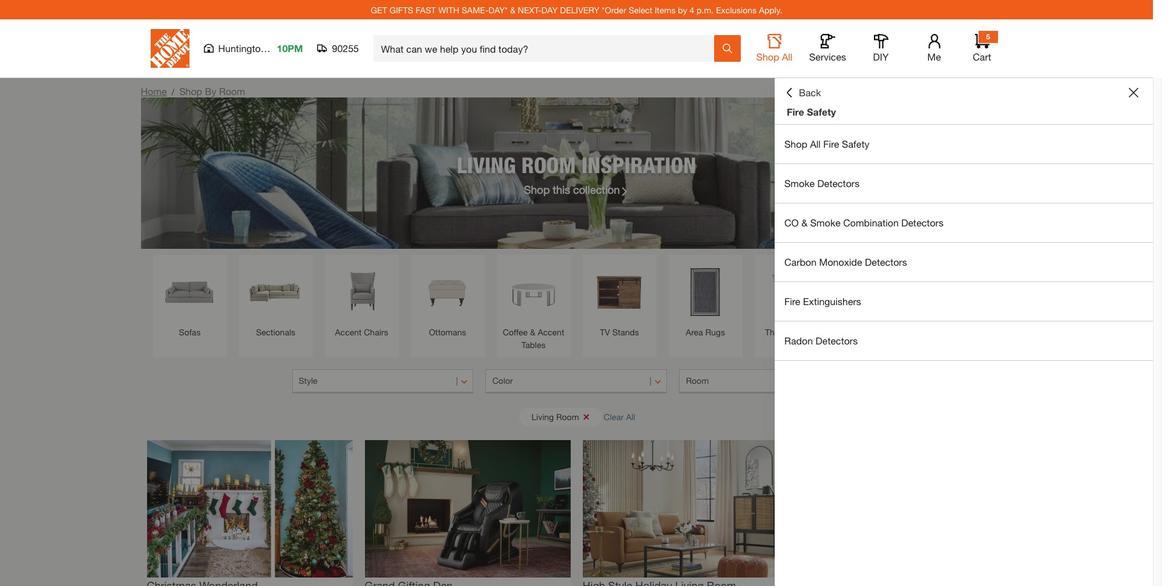 Task type: describe. For each thing, give the bounding box(es) containing it.
room button
[[680, 369, 861, 394]]

park
[[269, 42, 289, 54]]

shop for shop all
[[757, 51, 780, 62]]

area rugs
[[686, 327, 725, 337]]

ottomans image
[[417, 261, 479, 323]]

pillows
[[791, 327, 818, 337]]

2 stretchy image image from the left
[[365, 440, 571, 578]]

sectionals
[[256, 327, 296, 337]]

sofas link
[[159, 261, 221, 339]]

collection
[[573, 183, 620, 196]]

co & smoke combination detectors
[[785, 217, 944, 228]]

coffee
[[503, 327, 528, 337]]

tv
[[600, 327, 610, 337]]

sectionals image
[[245, 261, 307, 323]]

room up this
[[522, 152, 576, 178]]

tables
[[522, 340, 546, 350]]

area rugs image
[[675, 261, 737, 323]]

style
[[299, 375, 318, 386]]

shop all button
[[755, 34, 794, 63]]

day
[[542, 5, 558, 15]]

clear
[[604, 411, 624, 422]]

area rugs link
[[675, 261, 737, 339]]

clear all
[[604, 411, 636, 422]]

huntington park
[[218, 42, 289, 54]]

day*
[[489, 5, 508, 15]]

carbon monoxide detectors
[[785, 256, 908, 268]]

me
[[928, 51, 942, 62]]

living room button
[[520, 408, 602, 426]]

select
[[629, 5, 653, 15]]

same-
[[462, 5, 489, 15]]

gifts
[[390, 5, 414, 15]]

radon detectors link
[[775, 322, 1154, 360]]

home
[[141, 85, 167, 97]]

clear all button
[[604, 406, 636, 428]]

10pm
[[277, 42, 303, 54]]

living room
[[532, 411, 579, 422]]

shop all fire safety link
[[775, 125, 1154, 164]]

diy
[[874, 51, 889, 62]]

back
[[799, 87, 821, 98]]

fire safety
[[787, 106, 836, 117]]

all for clear all
[[626, 411, 636, 422]]

with
[[439, 5, 460, 15]]

carbon
[[785, 256, 817, 268]]

shop this collection
[[524, 183, 620, 196]]

co & smoke combination detectors link
[[775, 203, 1154, 242]]

3 stretchy image image from the left
[[583, 440, 789, 578]]

detectors down shop all fire safety at the right
[[818, 177, 860, 189]]

fire inside shop all fire safety link
[[824, 138, 840, 150]]

sofas image
[[159, 261, 221, 323]]

ottomans
[[429, 327, 467, 337]]

fast
[[416, 5, 436, 15]]

color
[[493, 375, 513, 386]]

fire for extinguishers
[[785, 296, 801, 307]]

living for living room
[[532, 411, 554, 422]]

inspiration
[[582, 152, 697, 178]]

detectors down combination
[[865, 256, 908, 268]]

feedback link image
[[1146, 205, 1163, 270]]

1 stretchy image image from the left
[[147, 440, 353, 578]]

living for living room inspiration
[[457, 152, 516, 178]]

0 vertical spatial smoke
[[785, 177, 815, 189]]

color button
[[486, 369, 668, 394]]

tv stands image
[[589, 261, 651, 323]]

0 vertical spatial safety
[[807, 106, 836, 117]]

co
[[785, 217, 799, 228]]

shop right /
[[179, 85, 202, 97]]

smoke inside "link"
[[811, 217, 841, 228]]

next-
[[518, 5, 542, 15]]

throw
[[766, 327, 789, 337]]

throw blankets image
[[847, 261, 909, 323]]

services button
[[809, 34, 848, 63]]

huntington
[[218, 42, 266, 54]]

delivery
[[560, 5, 600, 15]]



Task type: vqa. For each thing, say whether or not it's contained in the screenshot.
Listed, at the bottom
no



Task type: locate. For each thing, give the bounding box(es) containing it.
menu containing shop all fire safety
[[775, 125, 1154, 361]]

room down area
[[686, 375, 709, 386]]

& inside "link"
[[802, 217, 808, 228]]

apply.
[[759, 5, 783, 15]]

accent inside coffee & accent tables
[[538, 327, 565, 337]]

shop down apply.
[[757, 51, 780, 62]]

0 vertical spatial living
[[457, 152, 516, 178]]

& for co & smoke combination detectors
[[802, 217, 808, 228]]

fire inside fire extinguishers link
[[785, 296, 801, 307]]

smoke right co in the top of the page
[[811, 217, 841, 228]]

living room inspiration
[[457, 152, 697, 178]]

shop inside "menu"
[[785, 138, 808, 150]]

1 horizontal spatial &
[[530, 327, 536, 337]]

drawer close image
[[1129, 88, 1139, 97]]

safety up the smoke detectors
[[842, 138, 870, 150]]

1 accent from the left
[[335, 327, 362, 337]]

fire for safety
[[787, 106, 805, 117]]

coffee & accent tables image
[[503, 261, 565, 323]]

0 horizontal spatial living
[[457, 152, 516, 178]]

items
[[655, 5, 676, 15]]

shop for shop this collection
[[524, 183, 550, 196]]

2 horizontal spatial all
[[811, 138, 821, 150]]

this
[[553, 183, 570, 196]]

shop all fire safety
[[785, 138, 870, 150]]

1 horizontal spatial accent
[[538, 327, 565, 337]]

4
[[690, 5, 695, 15]]

detectors right combination
[[902, 217, 944, 228]]

home link
[[141, 85, 167, 97]]

shop down fire safety
[[785, 138, 808, 150]]

shop all
[[757, 51, 793, 62]]

accent left chairs
[[335, 327, 362, 337]]

accent chairs
[[335, 327, 388, 337]]

safety inside "menu"
[[842, 138, 870, 150]]

shop this collection link
[[524, 181, 629, 198]]

1 horizontal spatial safety
[[842, 138, 870, 150]]

accent chairs link
[[331, 261, 393, 339]]

diy button
[[862, 34, 901, 63]]

menu
[[775, 125, 1154, 361]]

1 vertical spatial all
[[811, 138, 821, 150]]

smoke
[[785, 177, 815, 189], [811, 217, 841, 228]]

2 vertical spatial &
[[530, 327, 536, 337]]

shop
[[757, 51, 780, 62], [179, 85, 202, 97], [785, 138, 808, 150], [524, 183, 550, 196]]

fire
[[787, 106, 805, 117], [824, 138, 840, 150], [785, 296, 801, 307]]

room right by
[[219, 85, 245, 97]]

2 vertical spatial all
[[626, 411, 636, 422]]

0 horizontal spatial stretchy image image
[[147, 440, 353, 578]]

90255 button
[[318, 42, 359, 55]]

2 vertical spatial fire
[[785, 296, 801, 307]]

smoke detectors link
[[775, 164, 1154, 203]]

throw pillows link
[[761, 261, 823, 339]]

accent chairs image
[[331, 261, 393, 323]]

smoke detectors
[[785, 177, 860, 189]]

1 vertical spatial living
[[532, 411, 554, 422]]

stretchy image image
[[147, 440, 353, 578], [365, 440, 571, 578], [583, 440, 789, 578]]

& right co in the top of the page
[[802, 217, 808, 228]]

0 horizontal spatial &
[[510, 5, 516, 15]]

back button
[[785, 87, 821, 99]]

services
[[810, 51, 847, 62]]

&
[[510, 5, 516, 15], [802, 217, 808, 228], [530, 327, 536, 337]]

curtains & drapes image
[[933, 261, 995, 323]]

ottomans link
[[417, 261, 479, 339]]

all right clear
[[626, 411, 636, 422]]

radon detectors
[[785, 335, 858, 346]]

cart 5
[[973, 32, 992, 62]]

radon
[[785, 335, 813, 346]]

0 vertical spatial &
[[510, 5, 516, 15]]

style button
[[292, 369, 474, 394]]

2 horizontal spatial &
[[802, 217, 808, 228]]

sofas
[[179, 327, 201, 337]]

stands
[[613, 327, 639, 337]]

& right the day*
[[510, 5, 516, 15]]

0 horizontal spatial safety
[[807, 106, 836, 117]]

all inside "menu"
[[811, 138, 821, 150]]

home / shop by room
[[141, 85, 245, 97]]

fire extinguishers link
[[775, 282, 1154, 321]]

fire up throw pillows
[[785, 296, 801, 307]]

1 horizontal spatial all
[[782, 51, 793, 62]]

tv stands link
[[589, 261, 651, 339]]

1 horizontal spatial stretchy image image
[[365, 440, 571, 578]]

*order
[[602, 5, 627, 15]]

safety
[[807, 106, 836, 117], [842, 138, 870, 150]]

1 vertical spatial safety
[[842, 138, 870, 150]]

chairs
[[364, 327, 388, 337]]

2 horizontal spatial stretchy image image
[[583, 440, 789, 578]]

get
[[371, 5, 387, 15]]

2 accent from the left
[[538, 327, 565, 337]]

fire down fire safety
[[824, 138, 840, 150]]

by
[[205, 85, 217, 97]]

1 vertical spatial &
[[802, 217, 808, 228]]

fire down back button
[[787, 106, 805, 117]]

smoke up co in the top of the page
[[785, 177, 815, 189]]

1 vertical spatial smoke
[[811, 217, 841, 228]]

0 vertical spatial fire
[[787, 106, 805, 117]]

tv stands
[[600, 327, 639, 337]]

90255
[[332, 42, 359, 54]]

combination
[[844, 217, 899, 228]]

rugs
[[706, 327, 725, 337]]

detectors right "radon"
[[816, 335, 858, 346]]

& for coffee & accent tables
[[530, 327, 536, 337]]

p.m.
[[697, 5, 714, 15]]

monoxide
[[820, 256, 863, 268]]

5
[[987, 32, 991, 41]]

shop inside button
[[757, 51, 780, 62]]

shop for shop all fire safety
[[785, 138, 808, 150]]

me button
[[915, 34, 954, 63]]

all up back button
[[782, 51, 793, 62]]

living inside button
[[532, 411, 554, 422]]

fire extinguishers
[[785, 296, 862, 307]]

all for shop all fire safety
[[811, 138, 821, 150]]

carbon monoxide detectors link
[[775, 243, 1154, 282]]

1 horizontal spatial living
[[532, 411, 554, 422]]

0 horizontal spatial accent
[[335, 327, 362, 337]]

1 vertical spatial fire
[[824, 138, 840, 150]]

living
[[457, 152, 516, 178], [532, 411, 554, 422]]

& inside coffee & accent tables
[[530, 327, 536, 337]]

shop left this
[[524, 183, 550, 196]]

all for shop all
[[782, 51, 793, 62]]

by
[[678, 5, 688, 15]]

exclusions
[[716, 5, 757, 15]]

0 horizontal spatial all
[[626, 411, 636, 422]]

the home depot logo image
[[150, 29, 189, 68]]

get gifts fast with same-day* & next-day delivery *order select items by 4 p.m. exclusions apply.
[[371, 5, 783, 15]]

all
[[782, 51, 793, 62], [811, 138, 821, 150], [626, 411, 636, 422]]

accent up tables
[[538, 327, 565, 337]]

area
[[686, 327, 703, 337]]

throw pillows
[[766, 327, 818, 337]]

extinguishers
[[803, 296, 862, 307]]

sectionals link
[[245, 261, 307, 339]]

0 vertical spatial all
[[782, 51, 793, 62]]

cart
[[973, 51, 992, 62]]

coffee & accent tables link
[[503, 261, 565, 351]]

all down fire safety
[[811, 138, 821, 150]]

coffee & accent tables
[[503, 327, 565, 350]]

/
[[172, 87, 175, 97]]

room down color button on the bottom of the page
[[557, 411, 579, 422]]

What can we help you find today? search field
[[381, 36, 714, 61]]

safety down back
[[807, 106, 836, 117]]

throw pillows image
[[761, 261, 823, 323]]

& up tables
[[530, 327, 536, 337]]



